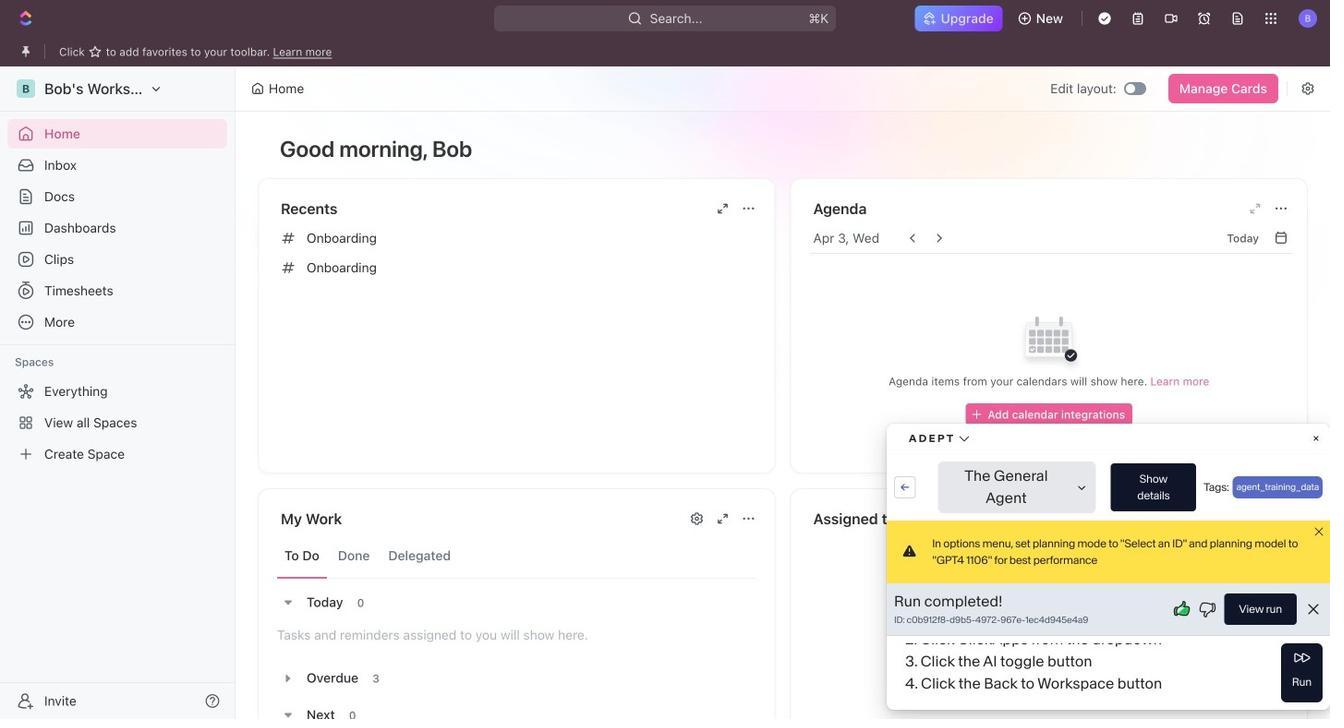 Task type: describe. For each thing, give the bounding box(es) containing it.
bob's workspace, , element
[[17, 79, 35, 98]]



Task type: locate. For each thing, give the bounding box(es) containing it.
tree inside the sidebar navigation
[[7, 377, 227, 469]]

sidebar navigation
[[0, 67, 239, 720]]

tab list
[[277, 534, 756, 579]]

tree
[[7, 377, 227, 469]]



Task type: vqa. For each thing, say whether or not it's contained in the screenshot.
tree on the left bottom of the page
yes



